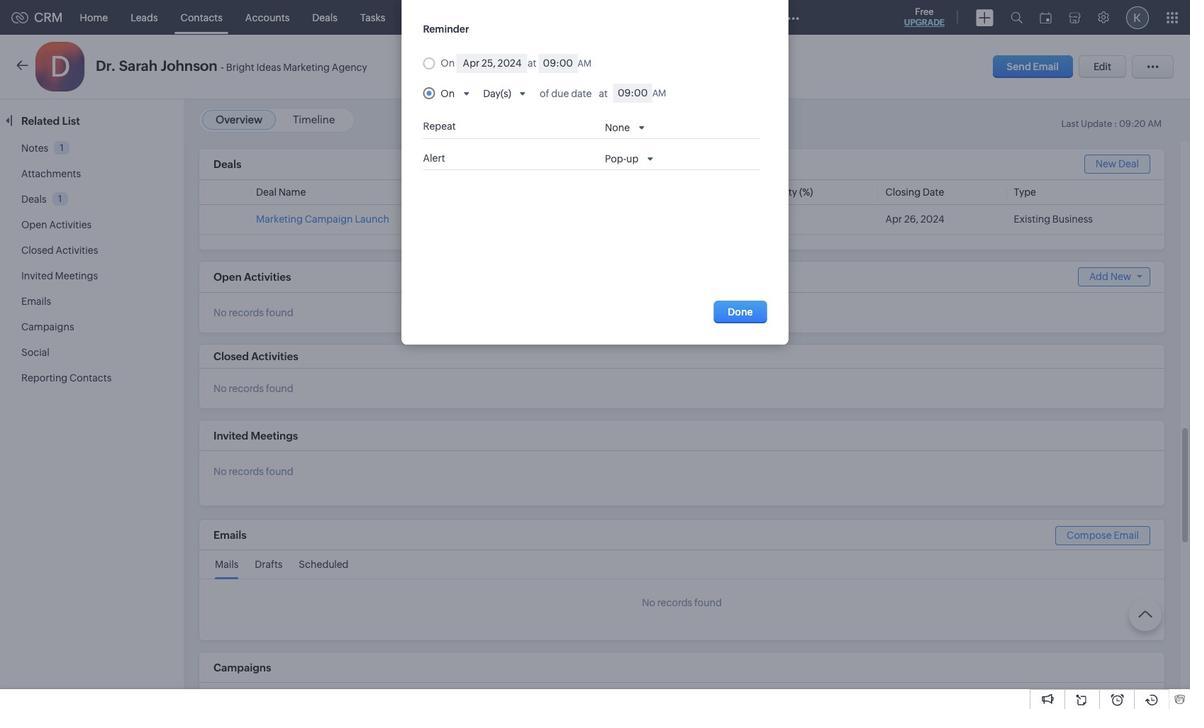 Task type: locate. For each thing, give the bounding box(es) containing it.
deals down attachments 'link'
[[21, 194, 47, 205]]

0 vertical spatial 1
[[60, 143, 64, 153]]

1 right notes
[[60, 143, 64, 153]]

0 horizontal spatial open activities
[[21, 219, 92, 231]]

free upgrade
[[905, 6, 945, 28]]

on down subject
[[441, 88, 455, 99]]

1 vertical spatial new
[[1111, 271, 1132, 282]]

at left hh:mm text box
[[528, 58, 537, 69]]

emails up mails on the left bottom of page
[[214, 529, 247, 541]]

1 horizontal spatial open activities
[[214, 271, 291, 283]]

pop-
[[605, 153, 627, 165]]

1 horizontal spatial deal
[[1119, 158, 1140, 170]]

0 horizontal spatial at
[[528, 58, 537, 69]]

0 vertical spatial date
[[444, 97, 466, 108]]

overview
[[216, 114, 263, 126]]

1 vertical spatial invited
[[214, 430, 249, 442]]

0 horizontal spatial email
[[1034, 61, 1059, 72]]

1 vertical spatial am
[[653, 88, 667, 99]]

1 horizontal spatial date
[[923, 187, 945, 198]]

deal inside new deal link
[[1119, 158, 1140, 170]]

update
[[1081, 119, 1113, 129]]

deal down 09:20
[[1119, 158, 1140, 170]]

None submit
[[704, 308, 755, 331]]

of
[[540, 88, 550, 99]]

emails link
[[21, 296, 51, 307]]

upgrade
[[905, 18, 945, 28]]

1 horizontal spatial deals
[[214, 159, 242, 171]]

0 vertical spatial on
[[441, 58, 455, 69]]

0 vertical spatial contacts
[[181, 12, 223, 23]]

email for compose email
[[1114, 530, 1140, 541]]

edit
[[1094, 61, 1112, 72]]

social
[[21, 347, 49, 358]]

1 horizontal spatial email
[[1114, 530, 1140, 541]]

dr.
[[96, 57, 116, 74]]

0 vertical spatial deals link
[[301, 0, 349, 34]]

create task
[[423, 17, 501, 33]]

0 vertical spatial campaigns
[[21, 321, 74, 333]]

at up mmm d, yyyy text field
[[599, 88, 608, 99]]

am
[[578, 58, 592, 69], [653, 88, 667, 99], [1148, 119, 1162, 129]]

subject name lookup image
[[746, 63, 755, 75]]

0 horizontal spatial meetings
[[55, 270, 98, 282]]

email right compose
[[1114, 530, 1140, 541]]

calls
[[474, 12, 496, 23]]

home link
[[69, 0, 119, 34]]

found
[[266, 307, 294, 319], [266, 383, 294, 395], [266, 466, 294, 478], [695, 598, 722, 609]]

contacts right reporting
[[70, 373, 112, 384]]

0 horizontal spatial contacts
[[70, 373, 112, 384]]

compose
[[1067, 530, 1112, 541]]

2 horizontal spatial meetings
[[408, 12, 451, 23]]

1 horizontal spatial emails
[[214, 529, 247, 541]]

0 horizontal spatial date
[[444, 97, 466, 108]]

reporting
[[21, 373, 68, 384]]

crm link
[[11, 10, 63, 25]]

probability (%) link
[[748, 187, 814, 198]]

0 horizontal spatial open
[[21, 219, 47, 231]]

up
[[627, 153, 639, 165]]

1 vertical spatial open
[[214, 271, 242, 283]]

26,
[[905, 214, 919, 225]]

invited meetings
[[21, 270, 98, 282], [214, 430, 298, 442]]

None text field
[[561, 62, 743, 73]]

compose email
[[1067, 530, 1140, 541]]

notes
[[21, 143, 48, 154]]

2 vertical spatial deals
[[21, 194, 47, 205]]

0 vertical spatial am
[[578, 58, 592, 69]]

last update : 09:20 am
[[1062, 119, 1162, 129]]

Day(s) field
[[483, 87, 529, 100]]

1 horizontal spatial am
[[653, 88, 667, 99]]

0 horizontal spatial closed
[[21, 245, 54, 256]]

1 vertical spatial at
[[599, 88, 608, 99]]

0 vertical spatial new
[[1096, 158, 1117, 170]]

email
[[1034, 61, 1059, 72], [1114, 530, 1140, 541]]

-
[[221, 61, 224, 73]]

2 horizontal spatial deals
[[312, 12, 338, 23]]

0 vertical spatial open activities
[[21, 219, 92, 231]]

type
[[1014, 187, 1037, 198]]

deals link left tasks in the top left of the page
[[301, 0, 349, 34]]

2 vertical spatial am
[[1148, 119, 1162, 129]]

apr 26, 2024
[[886, 214, 945, 225]]

1 vertical spatial 1
[[58, 194, 62, 204]]

johnson
[[161, 57, 218, 74]]

0 horizontal spatial campaigns
[[21, 321, 74, 333]]

task
[[472, 17, 501, 33]]

1 horizontal spatial contacts
[[181, 12, 223, 23]]

email inside 'button'
[[1034, 61, 1059, 72]]

0 vertical spatial invited
[[21, 270, 53, 282]]

0 vertical spatial meetings
[[408, 12, 451, 23]]

deals down overview 'link'
[[214, 159, 242, 171]]

Pop-up field
[[605, 153, 657, 166]]

marketing campaign launch
[[256, 214, 390, 225]]

am for hh:mm text field
[[653, 88, 667, 99]]

email right send at the top right of page
[[1034, 61, 1059, 72]]

none
[[605, 122, 630, 133]]

1 vertical spatial on
[[441, 88, 455, 99]]

business
[[1053, 214, 1094, 225]]

0 vertical spatial marketing
[[283, 62, 330, 73]]

deals left tasks link
[[312, 12, 338, 23]]

new right add
[[1111, 271, 1132, 282]]

2 vertical spatial meetings
[[251, 430, 298, 442]]

closed activities
[[21, 245, 98, 256], [214, 351, 299, 363]]

0 horizontal spatial deals
[[21, 194, 47, 205]]

1 vertical spatial date
[[923, 187, 945, 198]]

on up on field
[[441, 58, 455, 69]]

0 vertical spatial deals
[[312, 12, 338, 23]]

deal left name
[[256, 187, 277, 198]]

None field
[[605, 121, 648, 134]]

1 vertical spatial contacts
[[70, 373, 112, 384]]

marketing down deal name link
[[256, 214, 303, 225]]

0 horizontal spatial deal
[[256, 187, 277, 198]]

invited
[[21, 270, 53, 282], [214, 430, 249, 442]]

1 vertical spatial deals
[[214, 159, 242, 171]]

0 vertical spatial invited meetings
[[21, 270, 98, 282]]

new down last update : 09:20 am
[[1096, 158, 1117, 170]]

deal name link
[[256, 187, 306, 198]]

contacts up the johnson
[[181, 12, 223, 23]]

no records found
[[214, 307, 294, 319], [214, 383, 294, 395], [214, 466, 294, 478], [642, 598, 722, 609]]

meetings
[[408, 12, 451, 23], [55, 270, 98, 282], [251, 430, 298, 442]]

0 vertical spatial email
[[1034, 61, 1059, 72]]

1 horizontal spatial closed activities
[[214, 351, 299, 363]]

contacts
[[181, 12, 223, 23], [70, 373, 112, 384]]

09:20
[[1120, 119, 1146, 129]]

0 vertical spatial closed activities
[[21, 245, 98, 256]]

on inside field
[[441, 88, 455, 99]]

timeline
[[293, 114, 335, 126]]

marketing inside dr. sarah johnson - bright ideas marketing agency
[[283, 62, 330, 73]]

0 vertical spatial at
[[528, 58, 537, 69]]

subject
[[423, 61, 459, 72]]

at
[[528, 58, 537, 69], [599, 88, 608, 99]]

on
[[441, 58, 455, 69], [441, 88, 455, 99]]

invited meetings link
[[21, 270, 98, 282]]

1 horizontal spatial invited
[[214, 430, 249, 442]]

closed
[[21, 245, 54, 256], [214, 351, 249, 363]]

reporting contacts link
[[21, 373, 112, 384]]

scheduled
[[299, 559, 349, 571]]

alert
[[423, 153, 445, 164]]

closing date
[[886, 187, 945, 198]]

2 on from the top
[[441, 88, 455, 99]]

attachments link
[[21, 168, 81, 180]]

1 vertical spatial open activities
[[214, 271, 291, 283]]

priority
[[423, 132, 456, 143]]

1 vertical spatial email
[[1114, 530, 1140, 541]]

1 up open activities link
[[58, 194, 62, 204]]

0 horizontal spatial am
[[578, 58, 592, 69]]

deal
[[1119, 158, 1140, 170], [256, 187, 277, 198]]

emails up campaigns 'link'
[[21, 296, 51, 307]]

existing business
[[1014, 214, 1094, 225]]

deals link down attachments 'link'
[[21, 194, 47, 205]]

date right due
[[444, 97, 466, 108]]

name
[[279, 187, 306, 198]]

activities
[[49, 219, 92, 231], [56, 245, 98, 256], [244, 271, 291, 283], [251, 351, 299, 363]]

1 horizontal spatial invited meetings
[[214, 430, 298, 442]]

0 vertical spatial emails
[[21, 296, 51, 307]]

0 vertical spatial deal
[[1119, 158, 1140, 170]]

notes link
[[21, 143, 48, 154]]

None button
[[714, 301, 767, 324], [636, 308, 698, 331], [714, 301, 767, 324], [636, 308, 698, 331]]

marketing right ideas
[[283, 62, 330, 73]]

1 vertical spatial closed
[[214, 351, 249, 363]]

new
[[1096, 158, 1117, 170], [1111, 271, 1132, 282]]

1 horizontal spatial at
[[599, 88, 608, 99]]

date up the 2024
[[923, 187, 945, 198]]

deals
[[312, 12, 338, 23], [214, 159, 242, 171], [21, 194, 47, 205]]

1 vertical spatial invited meetings
[[214, 430, 298, 442]]

1 horizontal spatial deals link
[[301, 0, 349, 34]]

1 horizontal spatial campaigns
[[214, 662, 271, 674]]

records
[[229, 307, 264, 319], [229, 383, 264, 395], [229, 466, 264, 478], [658, 598, 693, 609]]

deals link
[[301, 0, 349, 34], [21, 194, 47, 205]]

1 vertical spatial deals link
[[21, 194, 47, 205]]



Task type: describe. For each thing, give the bounding box(es) containing it.
1 horizontal spatial open
[[214, 271, 242, 283]]

attachments
[[21, 168, 81, 180]]

send email
[[1007, 61, 1059, 72]]

tasks link
[[349, 0, 397, 34]]

On field
[[441, 87, 473, 100]]

2024
[[921, 214, 945, 225]]

0 horizontal spatial closed activities
[[21, 245, 98, 256]]

dr. sarah johnson - bright ideas marketing agency
[[96, 57, 368, 74]]

2 horizontal spatial am
[[1148, 119, 1162, 129]]

contacts inside contacts link
[[181, 12, 223, 23]]

closing date link
[[886, 187, 945, 198]]

1 vertical spatial meetings
[[55, 270, 98, 282]]

0 vertical spatial closed
[[21, 245, 54, 256]]

existing
[[1014, 214, 1051, 225]]

home
[[80, 12, 108, 23]]

1 vertical spatial campaigns
[[214, 662, 271, 674]]

leads
[[131, 12, 158, 23]]

apr
[[886, 214, 903, 225]]

type link
[[1014, 187, 1037, 198]]

send
[[1007, 61, 1032, 72]]

create
[[423, 17, 469, 33]]

closing
[[886, 187, 921, 198]]

accounts
[[245, 12, 290, 23]]

HH:MM text field
[[614, 84, 653, 103]]

deal name
[[256, 187, 306, 198]]

tasks
[[360, 12, 386, 23]]

1 horizontal spatial closed
[[214, 351, 249, 363]]

MMM d, yyyy text field
[[457, 54, 528, 73]]

new deal
[[1096, 158, 1140, 170]]

1 for notes
[[60, 143, 64, 153]]

free
[[916, 6, 934, 17]]

crm
[[34, 10, 63, 25]]

campaigns link
[[21, 321, 74, 333]]

0 horizontal spatial invited
[[21, 270, 53, 282]]

meetings link
[[397, 0, 463, 34]]

0 horizontal spatial deals link
[[21, 194, 47, 205]]

edit button
[[1079, 55, 1127, 78]]

add new
[[1090, 271, 1132, 282]]

day(s)
[[483, 88, 512, 99]]

1 vertical spatial marketing
[[256, 214, 303, 225]]

MMM d, yyyy text field
[[561, 99, 639, 111]]

1 horizontal spatial meetings
[[251, 430, 298, 442]]

1 on from the top
[[441, 58, 455, 69]]

timeline link
[[293, 114, 335, 126]]

list
[[62, 115, 80, 127]]

calls link
[[463, 0, 508, 34]]

:
[[1115, 119, 1118, 129]]

sarah
[[119, 57, 158, 74]]

launch
[[355, 214, 390, 225]]

reminder
[[423, 24, 469, 35]]

(%)
[[800, 187, 814, 198]]

related list
[[21, 115, 82, 127]]

0 vertical spatial open
[[21, 219, 47, 231]]

overview link
[[216, 114, 263, 126]]

email for send email
[[1034, 61, 1059, 72]]

agency
[[332, 62, 368, 73]]

contacts link
[[169, 0, 234, 34]]

1 vertical spatial deal
[[256, 187, 277, 198]]

date for closing date
[[923, 187, 945, 198]]

send email button
[[993, 55, 1074, 78]]

1 for deals
[[58, 194, 62, 204]]

logo image
[[11, 12, 28, 23]]

last
[[1062, 119, 1080, 129]]

repeat
[[423, 121, 456, 132]]

date for due date
[[444, 97, 466, 108]]

bright ideas marketing agency link
[[226, 62, 368, 74]]

ideas
[[257, 62, 281, 73]]

marketing campaign launch link
[[256, 214, 390, 225]]

HH:MM text field
[[539, 54, 578, 73]]

accounts link
[[234, 0, 301, 34]]

due date
[[423, 97, 466, 108]]

0 horizontal spatial emails
[[21, 296, 51, 307]]

new deal link
[[1085, 155, 1151, 174]]

probability
[[748, 187, 798, 198]]

pop-up
[[605, 153, 639, 165]]

d
[[50, 50, 70, 83]]

related
[[21, 115, 60, 127]]

closed activities link
[[21, 245, 98, 256]]

1 vertical spatial emails
[[214, 529, 247, 541]]

0 horizontal spatial invited meetings
[[21, 270, 98, 282]]

open activities link
[[21, 219, 92, 231]]

drafts
[[255, 559, 283, 571]]

mails
[[215, 559, 239, 571]]

due
[[552, 88, 569, 99]]

reporting contacts
[[21, 373, 112, 384]]

date
[[571, 88, 592, 99]]

owner
[[423, 167, 455, 179]]

1 vertical spatial closed activities
[[214, 351, 299, 363]]

social link
[[21, 347, 49, 358]]

am for hh:mm text box
[[578, 58, 592, 69]]

due
[[423, 97, 442, 108]]

of due date at
[[540, 88, 608, 99]]

add
[[1090, 271, 1109, 282]]

bright
[[226, 62, 255, 73]]



Task type: vqa. For each thing, say whether or not it's contained in the screenshot.
Profile image
no



